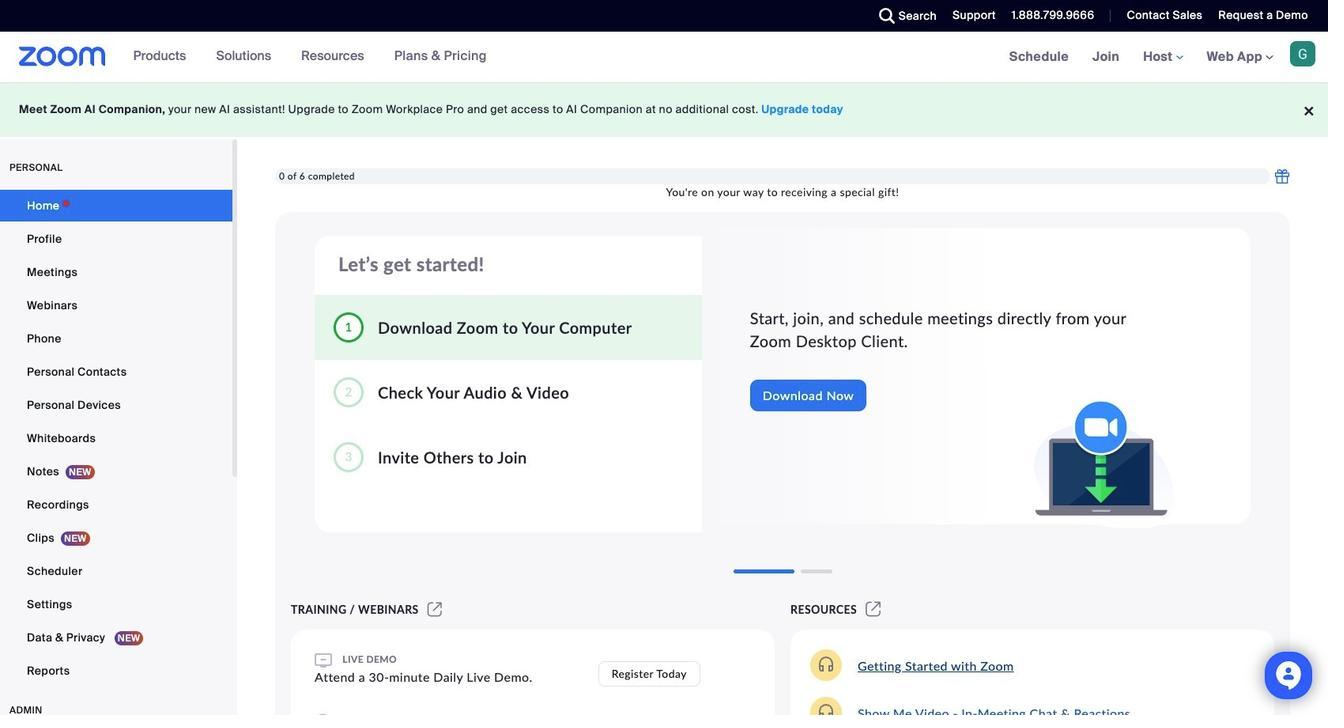 Task type: describe. For each thing, give the bounding box(es) containing it.
profile picture image
[[1291, 41, 1316, 66]]

1 window new image from the left
[[425, 603, 445, 616]]

meetings navigation
[[998, 32, 1329, 83]]

product information navigation
[[122, 32, 499, 82]]

2 window new image from the left
[[864, 603, 884, 616]]



Task type: locate. For each thing, give the bounding box(es) containing it.
personal menu menu
[[0, 190, 233, 688]]

banner
[[0, 32, 1329, 83]]

footer
[[0, 82, 1329, 137]]

0 horizontal spatial window new image
[[425, 603, 445, 616]]

1 horizontal spatial window new image
[[864, 603, 884, 616]]

window new image
[[425, 603, 445, 616], [864, 603, 884, 616]]

zoom logo image
[[19, 47, 106, 66]]



Task type: vqa. For each thing, say whether or not it's contained in the screenshot.
Setup
no



